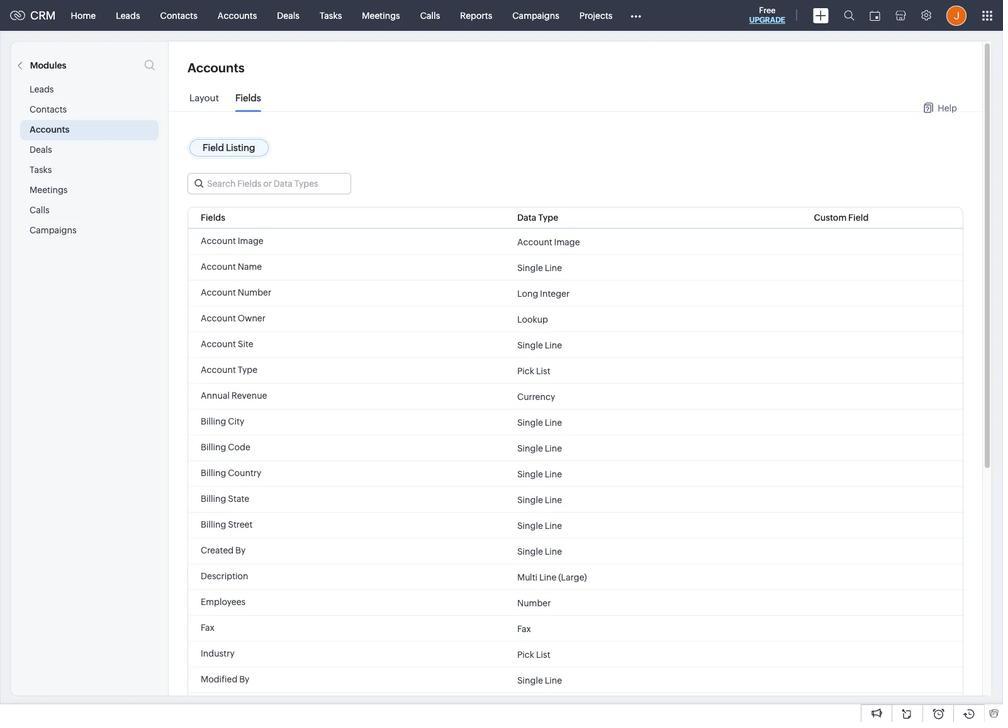 Task type: locate. For each thing, give the bounding box(es) containing it.
code
[[228, 443, 250, 453]]

1 horizontal spatial type
[[538, 213, 559, 223]]

campaigns link
[[503, 0, 570, 31]]

0 horizontal spatial tasks
[[30, 165, 52, 175]]

1 vertical spatial deals
[[30, 145, 52, 155]]

billing country
[[201, 468, 262, 479]]

2 list from the top
[[536, 650, 551, 660]]

billing up created
[[201, 520, 226, 530]]

number
[[238, 288, 271, 298], [518, 598, 551, 609]]

2 pick list from the top
[[518, 650, 551, 660]]

pick list for account type
[[518, 366, 551, 376]]

pick list
[[518, 366, 551, 376], [518, 650, 551, 660], [518, 702, 551, 712]]

data type
[[518, 213, 559, 223]]

list
[[536, 366, 551, 376], [536, 650, 551, 660], [536, 702, 551, 712]]

single
[[518, 263, 543, 273], [518, 340, 543, 350], [518, 418, 543, 428], [518, 444, 543, 454], [518, 469, 543, 479], [518, 495, 543, 505], [518, 521, 543, 531], [518, 547, 543, 557], [518, 676, 543, 686]]

2 single from the top
[[518, 340, 543, 350]]

0 vertical spatial contacts
[[160, 10, 198, 20]]

pick for industry
[[518, 650, 535, 660]]

4 single line from the top
[[518, 444, 562, 454]]

0 vertical spatial by
[[235, 546, 246, 556]]

2 vertical spatial pick
[[518, 702, 535, 712]]

help
[[938, 103, 958, 113]]

1 vertical spatial calls
[[30, 205, 49, 215]]

8 single from the top
[[518, 547, 543, 557]]

type for data type
[[538, 213, 559, 223]]

country
[[228, 468, 262, 479]]

account down account name
[[201, 288, 236, 298]]

0 horizontal spatial calls
[[30, 205, 49, 215]]

line
[[545, 263, 562, 273], [545, 340, 562, 350], [545, 418, 562, 428], [545, 444, 562, 454], [545, 469, 562, 479], [545, 495, 562, 505], [545, 521, 562, 531], [545, 547, 562, 557], [540, 573, 557, 583], [545, 676, 562, 686]]

9 single from the top
[[518, 676, 543, 686]]

account number
[[201, 288, 271, 298]]

single line
[[518, 263, 562, 273], [518, 340, 562, 350], [518, 418, 562, 428], [518, 444, 562, 454], [518, 469, 562, 479], [518, 495, 562, 505], [518, 521, 562, 531], [518, 547, 562, 557], [518, 676, 562, 686]]

home link
[[61, 0, 106, 31]]

9 single line from the top
[[518, 676, 562, 686]]

billing left code
[[201, 443, 226, 453]]

projects
[[580, 10, 613, 20]]

5 single from the top
[[518, 469, 543, 479]]

2 pick from the top
[[518, 650, 535, 660]]

line for billing city
[[545, 418, 562, 428]]

0 vertical spatial deals
[[277, 10, 300, 20]]

5 billing from the top
[[201, 520, 226, 530]]

0 horizontal spatial campaigns
[[30, 225, 77, 235]]

type
[[538, 213, 559, 223], [238, 365, 258, 375]]

2 vertical spatial pick list
[[518, 702, 551, 712]]

3 billing from the top
[[201, 468, 226, 479]]

account image
[[201, 236, 264, 246], [518, 237, 580, 247]]

line for account name
[[545, 263, 562, 273]]

image down data type
[[554, 237, 580, 247]]

2 vertical spatial accounts
[[30, 125, 70, 135]]

tasks
[[320, 10, 342, 20], [30, 165, 52, 175]]

1 horizontal spatial calls
[[420, 10, 440, 20]]

1 horizontal spatial fax
[[518, 624, 531, 634]]

3 pick list from the top
[[518, 702, 551, 712]]

1 pick from the top
[[518, 366, 535, 376]]

account site
[[201, 339, 254, 349]]

billing street
[[201, 520, 253, 530]]

number down 'multi'
[[518, 598, 551, 609]]

single line for created by
[[518, 547, 562, 557]]

6 single from the top
[[518, 495, 543, 505]]

billing up "billing state"
[[201, 468, 226, 479]]

billing left state at the left bottom of the page
[[201, 494, 226, 504]]

fields
[[235, 93, 261, 103], [201, 213, 226, 223]]

contacts down modules
[[30, 105, 67, 115]]

3 list from the top
[[536, 702, 551, 712]]

1 horizontal spatial image
[[554, 237, 580, 247]]

4 single from the top
[[518, 444, 543, 454]]

meetings link
[[352, 0, 410, 31]]

currency
[[518, 392, 555, 402]]

0 vertical spatial type
[[538, 213, 559, 223]]

line for billing state
[[545, 495, 562, 505]]

1 list from the top
[[536, 366, 551, 376]]

1 horizontal spatial fields
[[235, 93, 261, 103]]

0 horizontal spatial meetings
[[30, 185, 68, 195]]

2 vertical spatial list
[[536, 702, 551, 712]]

image up name
[[238, 236, 264, 246]]

2 single line from the top
[[518, 340, 562, 350]]

1 vertical spatial type
[[238, 365, 258, 375]]

fields link
[[235, 93, 261, 113]]

1 vertical spatial by
[[239, 675, 250, 685]]

0 horizontal spatial contacts
[[30, 105, 67, 115]]

type right data
[[538, 213, 559, 223]]

0 horizontal spatial type
[[238, 365, 258, 375]]

by right created
[[235, 546, 246, 556]]

by for created by
[[235, 546, 246, 556]]

by
[[235, 546, 246, 556], [239, 675, 250, 685]]

accounts
[[218, 10, 257, 20], [188, 60, 245, 75], [30, 125, 70, 135]]

annual revenue
[[201, 391, 267, 401]]

fields right 'layout'
[[235, 93, 261, 103]]

account image up account name
[[201, 236, 264, 246]]

single for created by
[[518, 547, 543, 557]]

street
[[228, 520, 253, 530]]

0 vertical spatial campaigns
[[513, 10, 560, 20]]

calls
[[420, 10, 440, 20], [30, 205, 49, 215]]

billing left city
[[201, 417, 226, 427]]

0 vertical spatial list
[[536, 366, 551, 376]]

3 pick from the top
[[518, 702, 535, 712]]

0 horizontal spatial deals
[[30, 145, 52, 155]]

owner
[[238, 314, 266, 324]]

single line for billing country
[[518, 469, 562, 479]]

2 billing from the top
[[201, 443, 226, 453]]

crm
[[30, 9, 56, 22]]

0 vertical spatial tasks
[[320, 10, 342, 20]]

line for billing country
[[545, 469, 562, 479]]

0 vertical spatial meetings
[[362, 10, 400, 20]]

fields up account name
[[201, 213, 226, 223]]

0 horizontal spatial number
[[238, 288, 271, 298]]

type up revenue
[[238, 365, 258, 375]]

deals
[[277, 10, 300, 20], [30, 145, 52, 155]]

pick for account type
[[518, 366, 535, 376]]

1 pick list from the top
[[518, 366, 551, 376]]

meetings
[[362, 10, 400, 20], [30, 185, 68, 195]]

billing for billing city
[[201, 417, 226, 427]]

lookup
[[518, 315, 548, 325]]

line for modified by
[[545, 676, 562, 686]]

account image down data type
[[518, 237, 580, 247]]

contacts right leads link at the top left
[[160, 10, 198, 20]]

1 horizontal spatial number
[[518, 598, 551, 609]]

billing
[[201, 417, 226, 427], [201, 443, 226, 453], [201, 468, 226, 479], [201, 494, 226, 504], [201, 520, 226, 530]]

single line for account site
[[518, 340, 562, 350]]

7 single from the top
[[518, 521, 543, 531]]

account owner
[[201, 314, 266, 324]]

single line for billing street
[[518, 521, 562, 531]]

1 vertical spatial tasks
[[30, 165, 52, 175]]

by right modified
[[239, 675, 250, 685]]

account type
[[201, 365, 258, 375]]

1 single line from the top
[[518, 263, 562, 273]]

7 single line from the top
[[518, 521, 562, 531]]

0 vertical spatial fields
[[235, 93, 261, 103]]

5 single line from the top
[[518, 469, 562, 479]]

account up annual
[[201, 365, 236, 375]]

account
[[201, 236, 236, 246], [518, 237, 553, 247], [201, 262, 236, 272], [201, 288, 236, 298], [201, 314, 236, 324], [201, 339, 236, 349], [201, 365, 236, 375]]

1 vertical spatial number
[[518, 598, 551, 609]]

line for account site
[[545, 340, 562, 350]]

single line for billing city
[[518, 418, 562, 428]]

0 vertical spatial pick
[[518, 366, 535, 376]]

1 vertical spatial pick
[[518, 650, 535, 660]]

single for billing country
[[518, 469, 543, 479]]

1 billing from the top
[[201, 417, 226, 427]]

integer
[[540, 289, 570, 299]]

fax up industry
[[201, 623, 215, 633]]

search element
[[837, 0, 863, 31]]

1 horizontal spatial leads
[[116, 10, 140, 20]]

0 horizontal spatial leads
[[30, 84, 54, 94]]

0 vertical spatial leads
[[116, 10, 140, 20]]

fax
[[201, 623, 215, 633], [518, 624, 531, 634]]

single line for billing state
[[518, 495, 562, 505]]

pick
[[518, 366, 535, 376], [518, 650, 535, 660], [518, 702, 535, 712]]

0 horizontal spatial fax
[[201, 623, 215, 633]]

1 vertical spatial pick list
[[518, 650, 551, 660]]

4 billing from the top
[[201, 494, 226, 504]]

1 single from the top
[[518, 263, 543, 273]]

single for billing state
[[518, 495, 543, 505]]

1 vertical spatial fields
[[201, 213, 226, 223]]

long integer
[[518, 289, 570, 299]]

profile element
[[939, 0, 975, 31]]

crm link
[[10, 9, 56, 22]]

industry
[[201, 649, 235, 659]]

description
[[201, 572, 248, 582]]

single for account site
[[518, 340, 543, 350]]

1 horizontal spatial campaigns
[[513, 10, 560, 20]]

site
[[238, 339, 254, 349]]

number up the owner
[[238, 288, 271, 298]]

leads down modules
[[30, 84, 54, 94]]

leads
[[116, 10, 140, 20], [30, 84, 54, 94]]

single line for billing code
[[518, 444, 562, 454]]

1 vertical spatial list
[[536, 650, 551, 660]]

image
[[238, 236, 264, 246], [554, 237, 580, 247]]

contacts
[[160, 10, 198, 20], [30, 105, 67, 115]]

6 single line from the top
[[518, 495, 562, 505]]

free
[[760, 6, 776, 15]]

0 horizontal spatial account image
[[201, 236, 264, 246]]

3 single from the top
[[518, 418, 543, 428]]

0 vertical spatial pick list
[[518, 366, 551, 376]]

3 single line from the top
[[518, 418, 562, 428]]

contacts link
[[150, 0, 208, 31]]

1 horizontal spatial tasks
[[320, 10, 342, 20]]

leads right home
[[116, 10, 140, 20]]

8 single line from the top
[[518, 547, 562, 557]]

annual
[[201, 391, 230, 401]]

fax down 'multi'
[[518, 624, 531, 634]]

campaigns
[[513, 10, 560, 20], [30, 225, 77, 235]]

field
[[849, 213, 869, 223]]

line for description
[[540, 573, 557, 583]]



Task type: describe. For each thing, give the bounding box(es) containing it.
state
[[228, 494, 249, 504]]

billing code
[[201, 443, 250, 453]]

deals link
[[267, 0, 310, 31]]

modules
[[30, 60, 66, 71]]

1 horizontal spatial contacts
[[160, 10, 198, 20]]

1 vertical spatial contacts
[[30, 105, 67, 115]]

account down data type
[[518, 237, 553, 247]]

reports link
[[450, 0, 503, 31]]

projects link
[[570, 0, 623, 31]]

single for account name
[[518, 263, 543, 273]]

0 horizontal spatial image
[[238, 236, 264, 246]]

billing for billing code
[[201, 443, 226, 453]]

by for modified by
[[239, 675, 250, 685]]

type for account type
[[238, 365, 258, 375]]

create menu image
[[814, 8, 829, 23]]

account up the account site
[[201, 314, 236, 324]]

long
[[518, 289, 539, 299]]

Other Modules field
[[623, 5, 650, 26]]

1 horizontal spatial meetings
[[362, 10, 400, 20]]

created by
[[201, 546, 246, 556]]

0 horizontal spatial fields
[[201, 213, 226, 223]]

custom field
[[814, 213, 869, 223]]

single for modified by
[[518, 676, 543, 686]]

1 vertical spatial meetings
[[30, 185, 68, 195]]

account left 'site' in the left top of the page
[[201, 339, 236, 349]]

line for billing code
[[545, 444, 562, 454]]

layout link
[[190, 93, 219, 113]]

pick list for industry
[[518, 650, 551, 660]]

multi
[[518, 573, 538, 583]]

home
[[71, 10, 96, 20]]

created
[[201, 546, 234, 556]]

single for billing street
[[518, 521, 543, 531]]

single for billing code
[[518, 444, 543, 454]]

upgrade
[[750, 16, 786, 25]]

0 vertical spatial number
[[238, 288, 271, 298]]

billing state
[[201, 494, 249, 504]]

list for account type
[[536, 366, 551, 376]]

name
[[238, 262, 262, 272]]

Search Fields or Data Types text field
[[188, 174, 351, 194]]

multi line (large)
[[518, 573, 587, 583]]

employees
[[201, 598, 246, 608]]

1 vertical spatial accounts
[[188, 60, 245, 75]]

create menu element
[[806, 0, 837, 31]]

1 vertical spatial leads
[[30, 84, 54, 94]]

accounts link
[[208, 0, 267, 31]]

modified
[[201, 675, 238, 685]]

custom
[[814, 213, 847, 223]]

leads link
[[106, 0, 150, 31]]

(large)
[[559, 573, 587, 583]]

1 vertical spatial campaigns
[[30, 225, 77, 235]]

single line for modified by
[[518, 676, 562, 686]]

calls link
[[410, 0, 450, 31]]

search image
[[844, 10, 855, 21]]

reports
[[460, 10, 493, 20]]

billing for billing state
[[201, 494, 226, 504]]

calendar image
[[870, 10, 881, 20]]

billing for billing street
[[201, 520, 226, 530]]

tasks link
[[310, 0, 352, 31]]

0 vertical spatial calls
[[420, 10, 440, 20]]

line for billing street
[[545, 521, 562, 531]]

1 horizontal spatial account image
[[518, 237, 580, 247]]

account up account number
[[201, 262, 236, 272]]

revenue
[[232, 391, 267, 401]]

1 horizontal spatial deals
[[277, 10, 300, 20]]

modified by
[[201, 675, 250, 685]]

billing for billing country
[[201, 468, 226, 479]]

free upgrade
[[750, 6, 786, 25]]

layout
[[190, 93, 219, 103]]

account name
[[201, 262, 262, 272]]

line for created by
[[545, 547, 562, 557]]

0 vertical spatial accounts
[[218, 10, 257, 20]]

single line for account name
[[518, 263, 562, 273]]

single for billing city
[[518, 418, 543, 428]]

profile image
[[947, 5, 967, 26]]

data
[[518, 213, 537, 223]]

billing city
[[201, 417, 244, 427]]

list for industry
[[536, 650, 551, 660]]

account up account name
[[201, 236, 236, 246]]

city
[[228, 417, 244, 427]]



Task type: vqa. For each thing, say whether or not it's contained in the screenshot.


